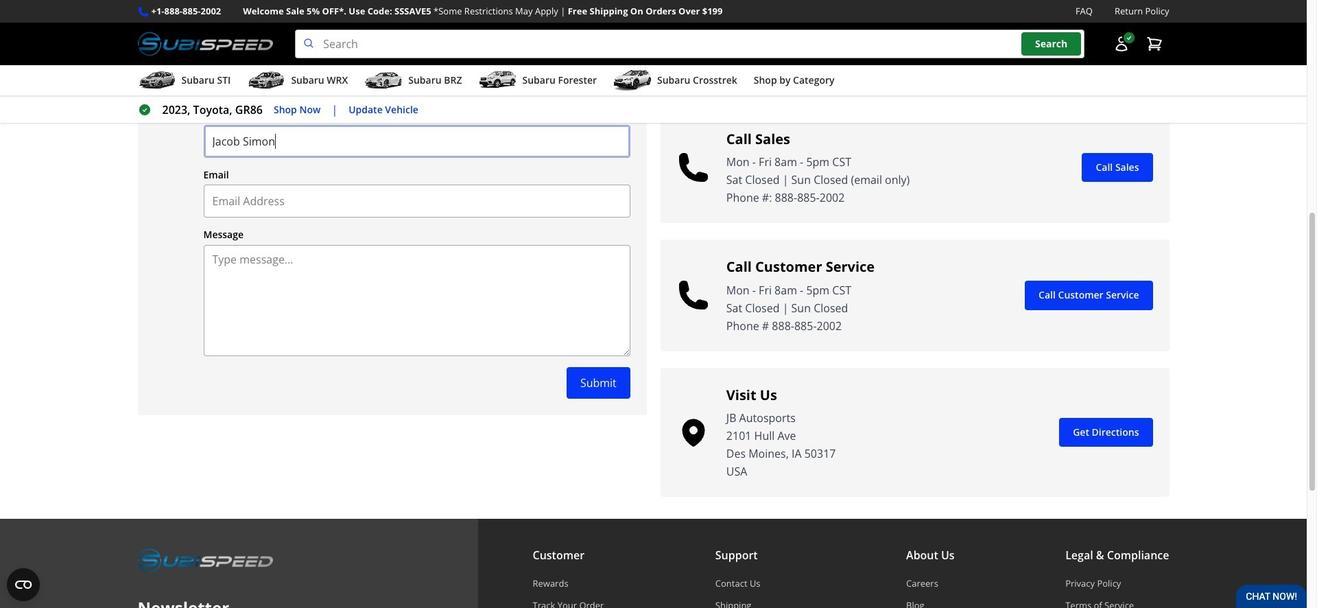 Task type: describe. For each thing, give the bounding box(es) containing it.
open widget image
[[7, 568, 40, 601]]

1 subispeed logo image from the top
[[138, 30, 273, 58]]

Message text field
[[204, 245, 631, 356]]

button image
[[1114, 36, 1130, 52]]

a subaru crosstrek thumbnail image image
[[614, 70, 652, 91]]

a subaru forester thumbnail image image
[[479, 70, 517, 91]]

name text field
[[204, 125, 631, 158]]



Task type: vqa. For each thing, say whether or not it's contained in the screenshot.
5%
no



Task type: locate. For each thing, give the bounding box(es) containing it.
0 vertical spatial subispeed logo image
[[138, 30, 273, 58]]

2 subispeed logo image from the top
[[138, 547, 273, 575]]

Email Address text field
[[204, 185, 631, 218]]

a subaru wrx thumbnail image image
[[247, 70, 286, 91]]

1 vertical spatial subispeed logo image
[[138, 547, 273, 575]]

search input field
[[295, 30, 1085, 58]]

a subaru brz thumbnail image image
[[365, 70, 403, 91]]

a subaru sti thumbnail image image
[[138, 70, 176, 91]]

subispeed logo image
[[138, 30, 273, 58], [138, 547, 273, 575]]



